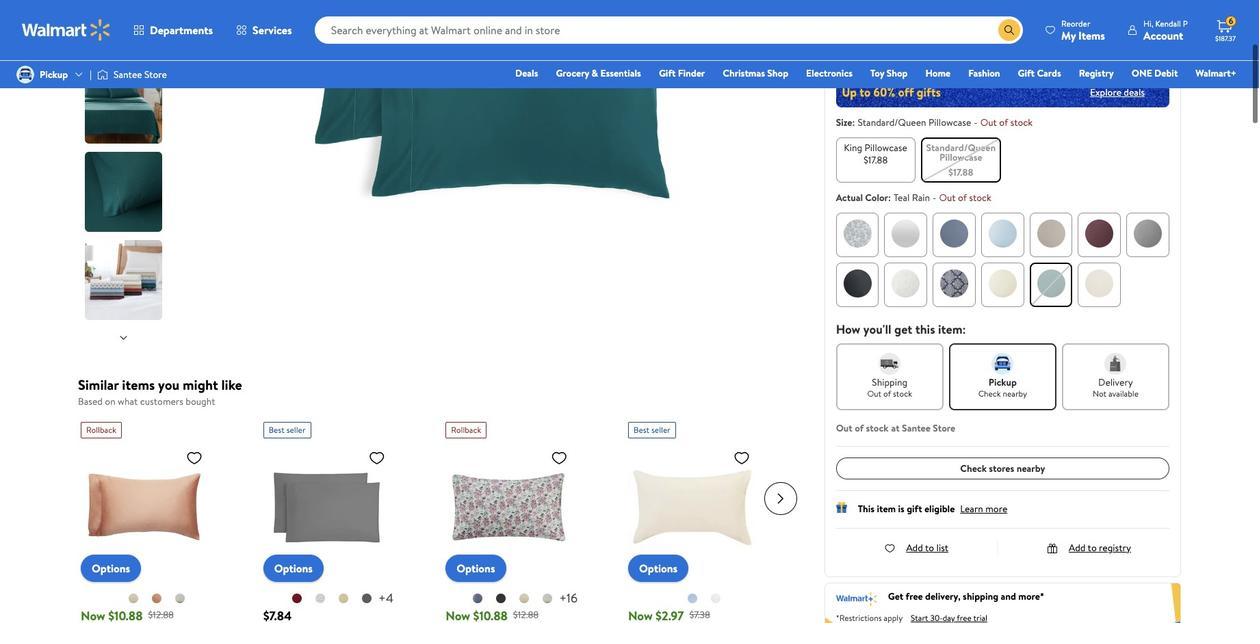 Task type: vqa. For each thing, say whether or not it's contained in the screenshot.
XL
no



Task type: locate. For each thing, give the bounding box(es) containing it.
nearby inside button
[[1017, 462, 1046, 476]]

pillowcase right king on the right top of the page
[[865, 141, 908, 155]]

item:
[[939, 321, 967, 338]]

rain
[[913, 191, 931, 205]]

grocery & essentials
[[556, 66, 641, 80]]

best seller
[[269, 424, 306, 436], [634, 424, 671, 436]]

0 vertical spatial nearby
[[1003, 388, 1028, 400]]

gift for gift cards
[[1018, 66, 1035, 80]]

to left registry
[[1088, 542, 1097, 555]]

this
[[858, 503, 875, 516]]

0 horizontal spatial best
[[269, 424, 285, 436]]

out
[[981, 116, 997, 129], [940, 191, 956, 205], [868, 388, 882, 400], [836, 422, 853, 435]]

pillowcase up standard/queen pillowcase $17.88
[[929, 116, 972, 129]]

1 horizontal spatial store
[[933, 422, 956, 435]]

2 best seller from the left
[[634, 424, 671, 436]]

0 vertical spatial :
[[853, 116, 855, 129]]

standard/queen down size : standard/queen pillowcase - out of stock
[[927, 141, 996, 155]]

grey sketchy jacobean image
[[175, 593, 186, 604]]

electronics link
[[800, 66, 859, 81]]

2 shop from the left
[[887, 66, 908, 80]]

delivery,
[[926, 590, 961, 604]]

$12.88 for second brownstone icon from the left
[[513, 609, 539, 623]]

0 horizontal spatial store
[[144, 68, 167, 81]]

of inside shipping out of stock
[[884, 388, 892, 400]]

1 rollback from the left
[[86, 424, 116, 436]]

1 options from the left
[[92, 561, 130, 576]]

reorder
[[1062, 17, 1091, 29]]

2 add from the left
[[1069, 542, 1086, 555]]

pickup for pickup check nearby
[[989, 376, 1017, 390]]

at
[[892, 422, 900, 435]]

0 vertical spatial store
[[144, 68, 167, 81]]

of
[[1000, 116, 1009, 129], [958, 191, 967, 205], [884, 388, 892, 400], [855, 422, 864, 435]]

$17.88 inside king pillowcase $17.88
[[864, 153, 888, 167]]

store down departments popup button
[[144, 68, 167, 81]]

of down standard/queen pillowcase $17.88
[[958, 191, 967, 205]]

$17.88
[[864, 153, 888, 167], [949, 166, 974, 179]]

add left list
[[907, 542, 924, 555]]

rollback for the better homes & gardens 300 tc 100% cotton standard pillowcase set of 2, coral image
[[86, 424, 116, 436]]

standard/queen pillowcase $17.88
[[927, 141, 996, 179]]

1 options link from the left
[[81, 555, 141, 582]]

registry
[[1100, 542, 1132, 555]]

grey sketchy jacobean image
[[542, 593, 553, 604]]

stores
[[990, 462, 1015, 476]]

shop inside the christmas shop link
[[768, 66, 789, 80]]

options link
[[81, 555, 141, 582], [263, 555, 324, 582], [446, 555, 506, 582], [629, 555, 689, 582]]

2 rollback from the left
[[451, 424, 482, 436]]

better homes & gardens 300 thread count purple floral cotton sateen pillowcases, queen, 2 image
[[446, 444, 573, 571]]

2 to from the left
[[1088, 542, 1097, 555]]

2 brownstone image from the left
[[519, 593, 530, 604]]

to for registry
[[1088, 542, 1097, 555]]

pillowcase for standard/queen pillowcase $17.88
[[940, 151, 983, 164]]

gift
[[659, 66, 676, 80], [1018, 66, 1035, 80]]

like
[[221, 376, 242, 394]]

this
[[916, 321, 936, 338]]

options for 'slate blue' image
[[457, 561, 495, 576]]

1 horizontal spatial brownstone image
[[519, 593, 530, 604]]

out down intent image for shipping
[[868, 388, 882, 400]]

3 options link from the left
[[446, 555, 506, 582]]

what
[[118, 395, 138, 409]]

options link for pink image
[[263, 555, 324, 582]]

1 vertical spatial store
[[933, 422, 956, 435]]

explore deals link
[[1085, 80, 1151, 104]]

items
[[1079, 28, 1106, 43]]

christmas shop link
[[717, 66, 795, 81]]

1 vertical spatial pickup
[[989, 376, 1017, 390]]

0 vertical spatial -
[[975, 116, 978, 129]]

add to favorites list, better homes & gardens 300 thread count purple floral cotton sateen pillowcases, queen, 2 image
[[551, 449, 568, 467]]

0 vertical spatial santee
[[114, 68, 142, 81]]

0 horizontal spatial :
[[853, 116, 855, 129]]

next media item image
[[723, 54, 739, 71]]

best
[[269, 424, 285, 436], [634, 424, 650, 436]]

similar items you might like based on what customers bought
[[78, 376, 242, 409]]

services button
[[225, 14, 304, 47]]

0 horizontal spatial to
[[926, 542, 935, 555]]

christmas shop
[[723, 66, 789, 80]]

$17.88 up "actual color : teal rain - out of stock"
[[949, 166, 974, 179]]

product group containing +4
[[263, 417, 416, 624]]

0 horizontal spatial seller
[[287, 424, 306, 436]]

1 shop from the left
[[768, 66, 789, 80]]

gift left finder
[[659, 66, 676, 80]]

- right rain
[[933, 191, 937, 205]]

check left stores
[[961, 462, 987, 476]]

$17.88 inside standard/queen pillowcase $17.88
[[949, 166, 974, 179]]

walmart+ link
[[1190, 66, 1243, 81]]

to
[[926, 542, 935, 555], [1088, 542, 1097, 555]]

add left registry
[[1069, 542, 1086, 555]]

2 seller from the left
[[652, 424, 671, 436]]

0 horizontal spatial $12.88
[[148, 609, 174, 623]]

0 vertical spatial check
[[979, 388, 1001, 400]]

0 horizontal spatial pickup
[[40, 68, 68, 81]]

0 horizontal spatial best seller
[[269, 424, 306, 436]]

0 horizontal spatial rollback
[[86, 424, 116, 436]]

&
[[592, 66, 598, 80]]

$12.88 for grey sketchy jacobean icon
[[148, 609, 174, 623]]

4 options from the left
[[639, 561, 678, 576]]

1 horizontal spatial gift
[[1018, 66, 1035, 80]]

to left list
[[926, 542, 935, 555]]

better homes & gardens 400 tc hygro cotton pillowcases, standard/queen, teal rain, 2 piece - image 3 of 9 image
[[85, 64, 165, 144]]

nearby
[[1003, 388, 1028, 400], [1017, 462, 1046, 476]]

nearby for check stores nearby
[[1017, 462, 1046, 476]]

1 horizontal spatial add
[[1069, 542, 1086, 555]]

1 horizontal spatial to
[[1088, 542, 1097, 555]]

add for add to list
[[907, 542, 924, 555]]

0 vertical spatial pickup
[[40, 68, 68, 81]]

actual
[[836, 191, 863, 205]]

1 $12.88 from the left
[[148, 609, 174, 623]]

santee right at on the right bottom
[[902, 422, 931, 435]]

2 best from the left
[[634, 424, 650, 436]]

stock left at on the right bottom
[[866, 422, 889, 435]]

0 horizontal spatial gift
[[659, 66, 676, 80]]

shop right christmas
[[768, 66, 789, 80]]

1 vertical spatial nearby
[[1017, 462, 1046, 476]]

product group
[[81, 417, 233, 624], [263, 417, 416, 624], [446, 417, 598, 624], [629, 417, 781, 624]]

1 vertical spatial check
[[961, 462, 987, 476]]

2 $12.88 from the left
[[513, 609, 539, 623]]

deals
[[1124, 85, 1145, 99]]

$12.88
[[148, 609, 174, 623], [513, 609, 539, 623]]

shop for toy shop
[[887, 66, 908, 80]]

best seller for mainstays basics adult microfiber value pillowcase, standard, fresh ivory, 1 piece image
[[634, 424, 671, 436]]

0 horizontal spatial -
[[933, 191, 937, 205]]

brownstone image
[[128, 593, 139, 604], [519, 593, 530, 604]]

brownstone image right soot grey icon
[[519, 593, 530, 604]]

stock
[[1011, 116, 1033, 129], [970, 191, 992, 205], [893, 388, 913, 400], [866, 422, 889, 435]]

actual color list
[[834, 210, 1173, 310]]

pillowcase inside standard/queen pillowcase $17.88
[[940, 151, 983, 164]]

standard/queen up king pillowcase $17.88
[[858, 116, 927, 129]]

:
[[853, 116, 855, 129], [889, 191, 891, 205]]

pickup left |
[[40, 68, 68, 81]]

store right at on the right bottom
[[933, 422, 956, 435]]

stock down standard/queen pillowcase $17.88
[[970, 191, 992, 205]]

1 to from the left
[[926, 542, 935, 555]]

electronics
[[807, 66, 853, 80]]

options
[[92, 561, 130, 576], [274, 561, 313, 576], [457, 561, 495, 576], [639, 561, 678, 576]]

next slide for similar items you might like list image
[[765, 482, 797, 515]]

1 vertical spatial santee
[[902, 422, 931, 435]]

santee right |
[[114, 68, 142, 81]]

Walmart Site-Wide search field
[[315, 16, 1024, 44]]

home link
[[920, 66, 957, 81]]

account
[[1144, 28, 1184, 43]]

1 horizontal spatial best seller
[[634, 424, 671, 436]]

up to sixty percent off deals. shop now. image
[[836, 77, 1170, 107]]

1 horizontal spatial -
[[975, 116, 978, 129]]

add
[[907, 542, 924, 555], [1069, 542, 1086, 555]]

pickup inside pickup check nearby
[[989, 376, 1017, 390]]

1 horizontal spatial :
[[889, 191, 891, 205]]

$17.88 right king on the right top of the page
[[864, 153, 888, 167]]

4 options link from the left
[[629, 555, 689, 582]]

get
[[888, 590, 904, 604]]

1 vertical spatial -
[[933, 191, 937, 205]]

bought
[[186, 395, 215, 409]]

stock down up to sixty percent off deals. shop now. image
[[1011, 116, 1033, 129]]

add to registry button
[[1047, 542, 1132, 555]]

2 gift from the left
[[1018, 66, 1035, 80]]

standard/queen
[[858, 116, 927, 129], [927, 141, 996, 155]]

- up standard/queen pillowcase $17.88
[[975, 116, 978, 129]]

1 horizontal spatial pickup
[[989, 376, 1017, 390]]

1 horizontal spatial $17.88
[[949, 166, 974, 179]]

best seller for mainstays 2-piece 300 thread count solid soothing-gray cvc cotton blend pillowcase set, standard/queen image
[[269, 424, 306, 436]]

Search search field
[[315, 16, 1024, 44]]

intent image for shipping image
[[879, 353, 901, 375]]

2 options link from the left
[[263, 555, 324, 582]]

 image
[[16, 66, 34, 84]]

stock down intent image for shipping
[[893, 388, 913, 400]]

3 options from the left
[[457, 561, 495, 576]]

shop right toy
[[887, 66, 908, 80]]

grocery
[[556, 66, 590, 80]]

add to favorites list, better homes & gardens 300 tc 100% cotton standard pillowcase set of 2, coral image
[[186, 449, 203, 467]]

standard/queen inside the "size" list
[[927, 141, 996, 155]]

nearby right stores
[[1017, 462, 1046, 476]]

pillowcase down size : standard/queen pillowcase - out of stock
[[940, 151, 983, 164]]

this item is gift eligible learn more
[[858, 503, 1008, 516]]

shop inside toy shop link
[[887, 66, 908, 80]]

gift left cards on the top of the page
[[1018, 66, 1035, 80]]

walmart plus image
[[836, 590, 878, 607]]

0 horizontal spatial brownstone image
[[128, 593, 139, 604]]

add to favorites list, mainstays basics adult microfiber value pillowcase, standard, fresh ivory, 1 piece image
[[734, 449, 750, 467]]

1 horizontal spatial best
[[634, 424, 650, 436]]

better homes & gardens 400 tc hygro cotton pillowcases, standard/queen, teal rain, 2 piece - image 5 of 9 image
[[85, 240, 165, 320]]

of down intent image for shipping
[[884, 388, 892, 400]]

out of stock at santee store
[[836, 422, 956, 435]]

1 gift from the left
[[659, 66, 676, 80]]

0 horizontal spatial add
[[907, 542, 924, 555]]

1 horizontal spatial seller
[[652, 424, 671, 436]]

store
[[144, 68, 167, 81], [933, 422, 956, 435]]

1 add from the left
[[907, 542, 924, 555]]

out left at on the right bottom
[[836, 422, 853, 435]]

: up king on the right top of the page
[[853, 116, 855, 129]]

3 product group from the left
[[446, 417, 598, 624]]

based
[[78, 395, 103, 409]]

to for list
[[926, 542, 935, 555]]

pillowcase
[[929, 116, 972, 129], [865, 141, 908, 155], [940, 151, 983, 164]]

pickup
[[40, 68, 68, 81], [989, 376, 1017, 390]]

 image
[[97, 68, 108, 81]]

1 best seller from the left
[[269, 424, 306, 436]]

pickup down 'intent image for pickup'
[[989, 376, 1017, 390]]

check down 'intent image for pickup'
[[979, 388, 1001, 400]]

pillowcase inside king pillowcase $17.88
[[865, 141, 908, 155]]

0 horizontal spatial $17.88
[[864, 153, 888, 167]]

6
[[1229, 15, 1234, 27]]

nearby down 'intent image for pickup'
[[1003, 388, 1028, 400]]

1 horizontal spatial rollback
[[451, 424, 482, 436]]

add to list
[[907, 542, 949, 555]]

nearby inside pickup check nearby
[[1003, 388, 1028, 400]]

customers
[[140, 395, 183, 409]]

2 options from the left
[[274, 561, 313, 576]]

1 horizontal spatial $12.88
[[513, 609, 539, 623]]

get free delivery, shipping and more* banner
[[825, 583, 1182, 624]]

4 product group from the left
[[629, 417, 781, 624]]

pickup for pickup
[[40, 68, 68, 81]]

brownstone image left coral image
[[128, 593, 139, 604]]

1 seller from the left
[[287, 424, 306, 436]]

1 best from the left
[[269, 424, 285, 436]]

check
[[979, 388, 1001, 400], [961, 462, 987, 476]]

1 vertical spatial standard/queen
[[927, 141, 996, 155]]

essentials
[[601, 66, 641, 80]]

better homes & gardens 400 tc hygro cotton pillowcases, standard/queen, teal rain, 2 piece - image 4 of 9 image
[[85, 152, 165, 232]]

0 horizontal spatial shop
[[768, 66, 789, 80]]

: left teal
[[889, 191, 891, 205]]

2 product group from the left
[[263, 417, 416, 624]]

1 horizontal spatial shop
[[887, 66, 908, 80]]



Task type: describe. For each thing, give the bounding box(es) containing it.
of left at on the right bottom
[[855, 422, 864, 435]]

explore deals
[[1091, 85, 1145, 99]]

best for mainstays 2-piece 300 thread count solid soothing-gray cvc cotton blend pillowcase set, standard/queen image
[[269, 424, 285, 436]]

shop for christmas shop
[[768, 66, 789, 80]]

might
[[183, 376, 218, 394]]

debit
[[1155, 66, 1179, 80]]

get
[[895, 321, 913, 338]]

shipping
[[963, 590, 999, 604]]

similar
[[78, 376, 119, 394]]

search icon image
[[1004, 25, 1015, 36]]

color
[[866, 191, 889, 205]]

christmas
[[723, 66, 765, 80]]

home
[[926, 66, 951, 80]]

options link for light blue icon
[[629, 555, 689, 582]]

better homes & gardens 400 tc hygro cotton pillowcases, standard/queen, teal rain, 2 piece - image 2 of 9 image
[[85, 0, 165, 55]]

better homes & gardens 400 tc hygro cotton pillowcases, standard/queen, teal rain, 2 piece image
[[270, 0, 708, 291]]

gift finder
[[659, 66, 705, 80]]

not
[[1093, 388, 1107, 400]]

departments button
[[122, 14, 225, 47]]

toy shop link
[[865, 66, 914, 81]]

$17.88 for standard/queen
[[949, 166, 974, 179]]

registry link
[[1073, 66, 1121, 81]]

grocery & essentials link
[[550, 66, 648, 81]]

6 $187.37
[[1216, 15, 1236, 43]]

eligible
[[925, 503, 955, 516]]

santee store
[[114, 68, 167, 81]]

my
[[1062, 28, 1076, 43]]

stock inside shipping out of stock
[[893, 388, 913, 400]]

more*
[[1019, 590, 1045, 604]]

grey flannel image
[[362, 593, 373, 604]]

add for add to registry
[[1069, 542, 1086, 555]]

add to favorites list, mainstays 2-piece 300 thread count solid soothing-gray cvc cotton blend pillowcase set, standard/queen image
[[369, 449, 385, 467]]

available in additional 4 variants element
[[379, 590, 394, 607]]

add to list button
[[885, 542, 949, 555]]

intent image for pickup image
[[992, 353, 1014, 375]]

out right rain
[[940, 191, 956, 205]]

options for pink image
[[274, 561, 313, 576]]

nearby for pickup check nearby
[[1003, 388, 1028, 400]]

options for second brownstone icon from right
[[92, 561, 130, 576]]

explore
[[1091, 85, 1122, 99]]

rollback for 'better homes & gardens 300 thread count purple floral cotton sateen pillowcases, queen, 2' image on the left bottom of the page
[[451, 424, 482, 436]]

deals
[[516, 66, 538, 80]]

gift cards link
[[1012, 66, 1068, 81]]

next image image
[[118, 332, 129, 343]]

cards
[[1038, 66, 1062, 80]]

how you'll get this item:
[[836, 321, 967, 338]]

1 product group from the left
[[81, 417, 233, 624]]

check stores nearby
[[961, 462, 1046, 476]]

seller for mainstays basics adult microfiber value pillowcase, standard, fresh ivory, 1 piece image
[[652, 424, 671, 436]]

intent image for delivery image
[[1105, 353, 1127, 375]]

size
[[836, 116, 853, 129]]

brownstone image
[[338, 593, 349, 604]]

1 brownstone image from the left
[[128, 593, 139, 604]]

$187.37
[[1216, 34, 1236, 43]]

teal
[[894, 191, 910, 205]]

options link for 'slate blue' image
[[446, 555, 506, 582]]

product group containing +16
[[446, 417, 598, 624]]

1 vertical spatial :
[[889, 191, 891, 205]]

one debit
[[1132, 66, 1179, 80]]

gifting made easy image
[[836, 503, 847, 513]]

fashion
[[969, 66, 1001, 80]]

out down up to sixty percent off deals. shop now. image
[[981, 116, 997, 129]]

get free delivery, shipping and more*
[[888, 590, 1045, 604]]

light blue image
[[688, 593, 699, 604]]

gift cards
[[1018, 66, 1062, 80]]

coral image
[[152, 593, 163, 604]]

deals link
[[509, 66, 545, 81]]

mainstays basics adult microfiber value pillowcase, standard, fresh ivory, 1 piece image
[[629, 444, 756, 571]]

options link for second brownstone icon from right
[[81, 555, 141, 582]]

best for mainstays basics adult microfiber value pillowcase, standard, fresh ivory, 1 piece image
[[634, 424, 650, 436]]

and
[[1001, 590, 1017, 604]]

available in additional 16 variants element
[[560, 590, 578, 607]]

pillowcase for king pillowcase $17.88
[[865, 141, 908, 155]]

gift finder link
[[653, 66, 712, 81]]

p
[[1184, 17, 1189, 29]]

delivery not available
[[1093, 376, 1139, 400]]

walmart image
[[22, 19, 111, 41]]

|
[[90, 68, 92, 81]]

shipping
[[872, 376, 908, 390]]

mainstays 2-piece 300 thread count solid soothing-gray cvc cotton blend pillowcase set, standard/queen image
[[263, 444, 391, 571]]

you'll
[[864, 321, 892, 338]]

fresh ivory image
[[711, 593, 722, 604]]

finder
[[678, 66, 705, 80]]

actual color : teal rain - out of stock
[[836, 191, 992, 205]]

is
[[899, 503, 905, 516]]

slate blue image
[[473, 593, 484, 604]]

items
[[122, 376, 155, 394]]

list
[[937, 542, 949, 555]]

0 horizontal spatial santee
[[114, 68, 142, 81]]

reorder my items
[[1062, 17, 1106, 43]]

king
[[844, 141, 863, 155]]

add to registry
[[1069, 542, 1132, 555]]

shipping out of stock
[[868, 376, 913, 400]]

size : standard/queen pillowcase - out of stock
[[836, 116, 1033, 129]]

delivery
[[1099, 376, 1134, 390]]

0 vertical spatial standard/queen
[[858, 116, 927, 129]]

item
[[877, 503, 896, 516]]

on
[[105, 395, 116, 409]]

toy
[[871, 66, 885, 80]]

$17.88 for king
[[864, 153, 888, 167]]

floral image
[[315, 593, 326, 604]]

options for light blue icon
[[639, 561, 678, 576]]

of down up to sixty percent off deals. shop now. image
[[1000, 116, 1009, 129]]

pickup check nearby
[[979, 376, 1028, 400]]

hi,
[[1144, 17, 1154, 29]]

better homes & gardens 300 tc 100% cotton standard pillowcase set of 2, coral image
[[81, 444, 208, 571]]

kendall
[[1156, 17, 1182, 29]]

seller for mainstays 2-piece 300 thread count solid soothing-gray cvc cotton blend pillowcase set, standard/queen image
[[287, 424, 306, 436]]

check stores nearby button
[[836, 458, 1170, 480]]

check inside button
[[961, 462, 987, 476]]

learn
[[961, 503, 984, 516]]

registry
[[1080, 66, 1114, 80]]

services
[[253, 23, 292, 38]]

toy shop
[[871, 66, 908, 80]]

1 horizontal spatial santee
[[902, 422, 931, 435]]

soot grey image
[[496, 593, 507, 604]]

+4
[[379, 590, 394, 607]]

how
[[836, 321, 861, 338]]

free
[[906, 590, 923, 604]]

gift for gift finder
[[659, 66, 676, 80]]

king pillowcase $17.88
[[844, 141, 908, 167]]

learn more button
[[961, 503, 1008, 516]]

pink image
[[292, 593, 303, 604]]

out inside shipping out of stock
[[868, 388, 882, 400]]

gift
[[907, 503, 923, 516]]

size list
[[834, 135, 1173, 186]]

hi, kendall p account
[[1144, 17, 1189, 43]]

check inside pickup check nearby
[[979, 388, 1001, 400]]

walmart+
[[1196, 66, 1237, 80]]



